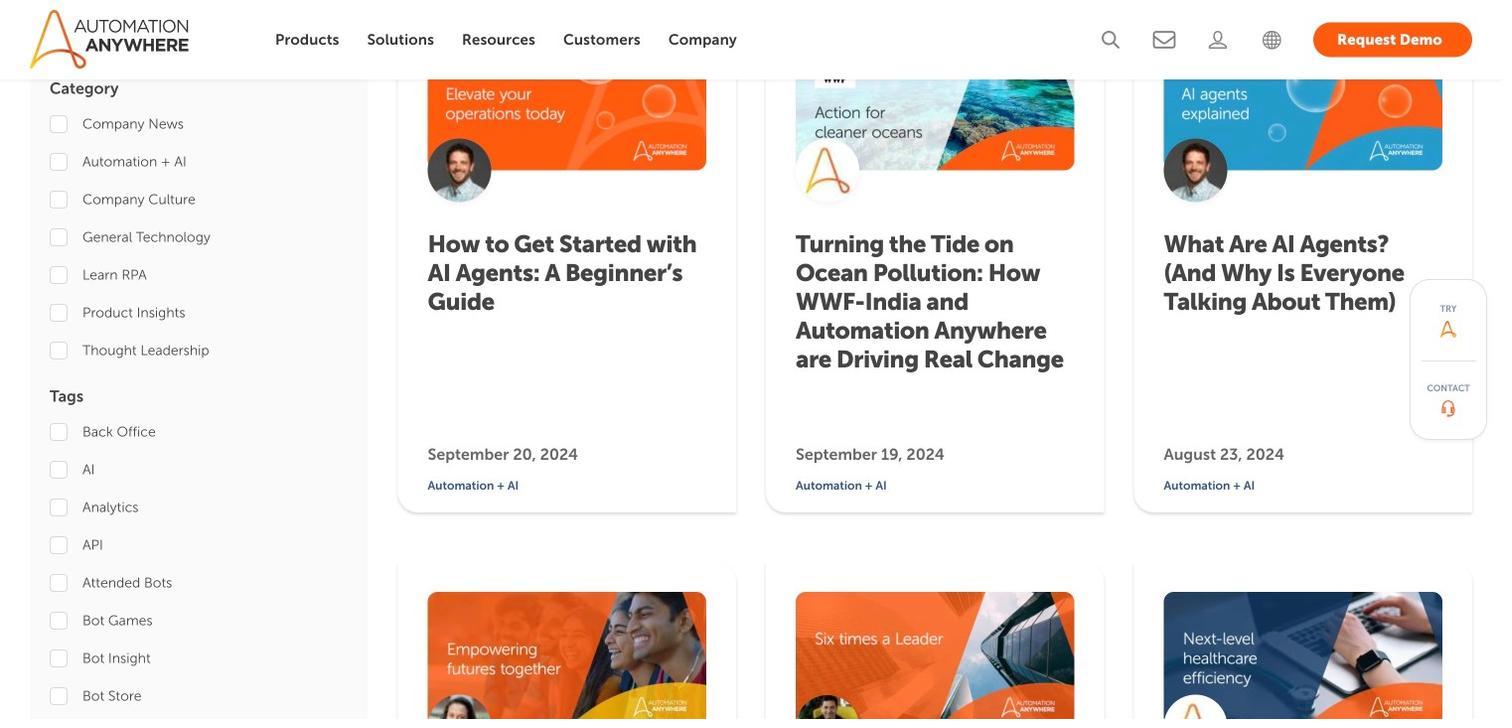 Task type: vqa. For each thing, say whether or not it's contained in the screenshot.
How to Get Started with AI Agents: A Beginner's Guide image
yes



Task type: locate. For each thing, give the bounding box(es) containing it.
1 peter white image from the left
[[428, 139, 492, 202]]

2 peter white image from the left
[[1165, 139, 1228, 202]]

login image
[[1207, 28, 1231, 52]]

peter white image for the what are ai agents? (and why is everyone talking about them) image
[[1165, 139, 1228, 202]]

1 horizontal spatial peter white image
[[1165, 139, 1228, 202]]

0 horizontal spatial peter white image
[[428, 139, 492, 202]]

support image
[[1153, 28, 1177, 52]]

peter white image for how to get started with ai agents: a beginner's guide 'image'
[[428, 139, 492, 202]]

turning the tide on ocean pollution: how wwf-india and automation anywhere are driving real change image
[[796, 36, 1075, 171]]

peter white image
[[428, 139, 492, 202], [1165, 139, 1228, 202]]

automation anywhere named a leader in the 2024 gartner magic quadrant image
[[796, 592, 1075, 720]]

navjyoti india foundation and automation anywhere: opening pathways to employment image
[[428, 592, 707, 720]]



Task type: describe. For each thing, give the bounding box(es) containing it.
contact image
[[1442, 401, 1456, 417]]

automation anywhere image
[[1441, 321, 1458, 338]]

accelerating nhs workforce transformation with ai-powered automation image
[[1165, 592, 1443, 720]]

how to get started with ai agents: a beginner's guide image
[[428, 36, 707, 171]]

language selector image
[[1260, 28, 1284, 52]]

automation anywhere image
[[30, 10, 194, 69]]

search image
[[1099, 28, 1123, 52]]

what are ai agents? (and why is everyone talking about them) image
[[1165, 36, 1443, 171]]

social impact office image
[[796, 139, 860, 202]]



